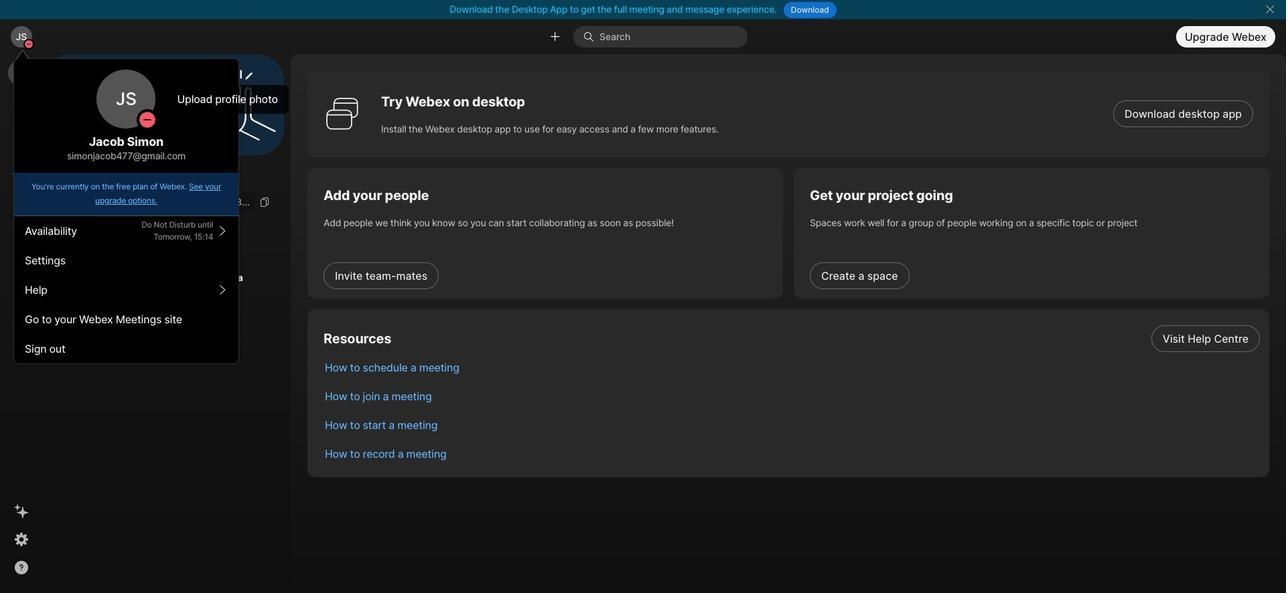 Task type: describe. For each thing, give the bounding box(es) containing it.
5 list item from the top
[[314, 440, 1270, 469]]

help menu item
[[14, 275, 239, 305]]

3 list item from the top
[[314, 382, 1270, 411]]

go to your webex meetings site menu item
[[14, 305, 239, 334]]

4 list item from the top
[[314, 411, 1270, 440]]



Task type: locate. For each thing, give the bounding box(es) containing it.
two hands high-fiving image
[[200, 65, 281, 145]]

2 arrow right_16 image from the top
[[217, 285, 228, 296]]

set status menu item
[[14, 216, 239, 246]]

sign out menu item
[[14, 334, 239, 364]]

navigation
[[0, 54, 43, 594]]

cancel_16 image
[[1266, 4, 1276, 15]]

1 vertical spatial arrow right_16 image
[[217, 285, 228, 296]]

profile settings menu menu bar
[[14, 216, 239, 364]]

list item
[[314, 324, 1270, 353], [314, 353, 1270, 382], [314, 382, 1270, 411], [314, 411, 1270, 440], [314, 440, 1270, 469]]

settings menu item
[[14, 246, 239, 275]]

1 arrow right_16 image from the top
[[217, 226, 228, 237]]

arrow right_16 image inside "set status" menu item
[[217, 226, 228, 237]]

2 list item from the top
[[314, 353, 1270, 382]]

arrow right_16 image
[[217, 226, 228, 237], [217, 285, 228, 296]]

None text field
[[54, 193, 255, 212]]

arrow right_16 image inside 'help' menu item
[[217, 285, 228, 296]]

webex tab list
[[8, 60, 35, 204]]

0 vertical spatial arrow right_16 image
[[217, 226, 228, 237]]

1 list item from the top
[[314, 324, 1270, 353]]



